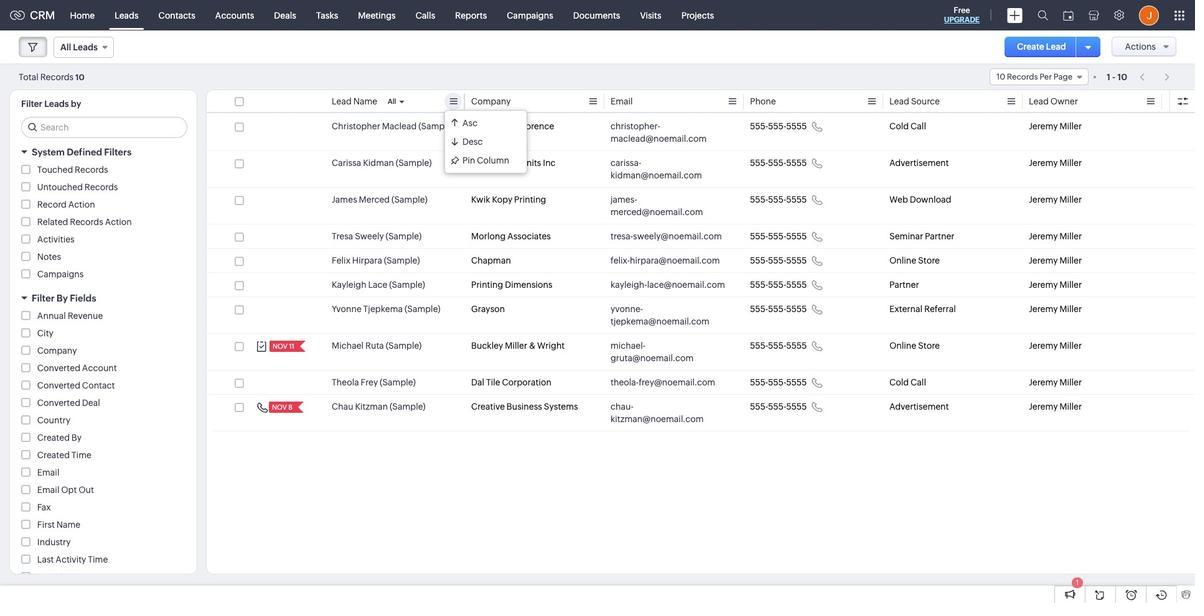 Task type: describe. For each thing, give the bounding box(es) containing it.
jeremy miller for theola-frey@noemail.com
[[1029, 378, 1082, 388]]

james-
[[611, 195, 637, 205]]

online store for felix-hirpara@noemail.com
[[889, 256, 940, 266]]

cold call for theola-frey@noemail.com
[[889, 378, 926, 388]]

filter for filter by fields
[[32, 293, 55, 304]]

online for felix-hirpara@noemail.com
[[889, 256, 916, 266]]

activity
[[56, 555, 86, 565]]

(sample) for kayleigh lace (sample)
[[389, 280, 425, 290]]

kwik kopy printing
[[471, 195, 546, 205]]

michael ruta (sample) link
[[332, 340, 422, 352]]

home link
[[60, 0, 105, 30]]

tasks link
[[306, 0, 348, 30]]

hirpara
[[352, 256, 382, 266]]

kidman
[[363, 158, 394, 168]]

0 vertical spatial company
[[471, 96, 511, 106]]

jeremy for felix-hirpara@noemail.com
[[1029, 256, 1058, 266]]

0 vertical spatial email
[[611, 96, 633, 106]]

crm link
[[10, 9, 55, 22]]

miller for michael- gruta@noemail.com
[[1060, 341, 1082, 351]]

theola frey (sample) link
[[332, 377, 416, 389]]

converted for converted contact
[[37, 381, 80, 391]]

miller for carissa- kidman@noemail.com
[[1060, 158, 1082, 168]]

yvonne tjepkema (sample)
[[332, 304, 440, 314]]

5555 for carissa- kidman@noemail.com
[[786, 158, 807, 168]]

my
[[485, 158, 497, 168]]

555-555-5555 for tresa-sweely@noemail.com
[[750, 232, 807, 241]]

search element
[[1030, 0, 1056, 30]]

business
[[507, 402, 542, 412]]

converted for converted account
[[37, 363, 80, 373]]

lead for lead source
[[889, 96, 909, 106]]

search image
[[1038, 10, 1048, 21]]

pin column
[[462, 156, 509, 166]]

5555 for chau- kitzman@noemail.com
[[786, 402, 807, 412]]

filters
[[104, 147, 132, 157]]

by
[[71, 99, 81, 109]]

tasks
[[316, 10, 338, 20]]

miller for felix-hirpara@noemail.com
[[1060, 256, 1082, 266]]

nov 11
[[273, 343, 294, 350]]

total records 10
[[19, 72, 85, 82]]

tresa
[[332, 232, 353, 241]]

leads link
[[105, 0, 149, 30]]

untouched
[[37, 182, 83, 192]]

kayleigh-
[[611, 280, 647, 290]]

555-555-5555 for james- merced@noemail.com
[[750, 195, 807, 205]]

cold for christopher- maclead@noemail.com
[[889, 121, 909, 131]]

555-555-5555 for christopher- maclead@noemail.com
[[750, 121, 807, 131]]

annual
[[37, 311, 66, 321]]

kayleigh lace (sample) link
[[332, 279, 425, 291]]

felix hirpara (sample) link
[[332, 255, 420, 267]]

tjepkema@noemail.com
[[611, 317, 709, 327]]

call for theola-frey@noemail.com
[[911, 378, 926, 388]]

jeremy for james- merced@noemail.com
[[1029, 195, 1058, 205]]

lead inside button
[[1046, 42, 1066, 52]]

kayleigh-lace@noemail.com link
[[611, 279, 725, 291]]

records for 10
[[1007, 72, 1038, 82]]

0 horizontal spatial campaigns
[[37, 270, 84, 279]]

10 Records Per Page field
[[990, 68, 1089, 85]]

tresa sweely (sample)
[[332, 232, 422, 241]]

desc
[[462, 137, 483, 147]]

record action
[[37, 200, 95, 210]]

deals link
[[264, 0, 306, 30]]

1 vertical spatial printing
[[471, 280, 503, 290]]

nov 8
[[272, 404, 292, 411]]

(sample) for michael ruta (sample)
[[386, 341, 422, 351]]

theola-frey@noemail.com
[[611, 378, 715, 388]]

jeremy for chau- kitzman@noemail.com
[[1029, 402, 1058, 412]]

(sample) for james merced (sample)
[[392, 195, 427, 205]]

kitzman
[[355, 402, 388, 412]]

felix hirpara (sample)
[[332, 256, 420, 266]]

carissa
[[332, 158, 361, 168]]

frey@noemail.com
[[639, 378, 715, 388]]

chau- kitzman@noemail.com link
[[611, 401, 725, 426]]

felix-
[[611, 256, 630, 266]]

gruta@noemail.com
[[611, 354, 693, 363]]

fax
[[37, 503, 51, 513]]

lace@noemail.com
[[647, 280, 725, 290]]

(sample) for tresa sweely (sample)
[[386, 232, 422, 241]]

555-555-5555 for felix-hirpara@noemail.com
[[750, 256, 807, 266]]

-
[[1112, 72, 1116, 82]]

james merced (sample) link
[[332, 194, 427, 206]]

name for lead name
[[353, 96, 377, 106]]

system defined filters button
[[10, 141, 197, 163]]

christopher
[[332, 121, 380, 131]]

goodknits
[[499, 158, 541, 168]]

touched
[[37, 165, 73, 175]]

create menu image
[[1007, 8, 1023, 23]]

tresa-sweely@noemail.com
[[611, 232, 722, 241]]

5555 for james- merced@noemail.com
[[786, 195, 807, 205]]

profile element
[[1132, 0, 1166, 30]]

seminar partner
[[889, 232, 955, 241]]

create
[[1017, 42, 1044, 52]]

name for first name
[[56, 520, 80, 530]]

web
[[889, 195, 908, 205]]

carissa-
[[611, 158, 641, 168]]

rangoni
[[471, 121, 505, 131]]

christopher- maclead@noemail.com link
[[611, 120, 725, 145]]

record
[[37, 200, 66, 210]]

theola-
[[611, 378, 639, 388]]

country
[[37, 416, 70, 426]]

filter for filter leads by
[[21, 99, 42, 109]]

nov for chau
[[272, 404, 287, 411]]

cold call for christopher- maclead@noemail.com
[[889, 121, 926, 131]]

buckley miller & wright
[[471, 341, 565, 351]]

lead name
[[332, 96, 377, 106]]

555-555-5555 for kayleigh-lace@noemail.com
[[750, 280, 807, 290]]

jeremy miller for michael- gruta@noemail.com
[[1029, 341, 1082, 351]]

grayson
[[471, 304, 505, 314]]

555-555-5555 for yvonne- tjepkema@noemail.com
[[750, 304, 807, 314]]

1 horizontal spatial printing
[[514, 195, 546, 205]]

advertisement for carissa- kidman@noemail.com
[[889, 158, 949, 168]]

external referral
[[889, 304, 956, 314]]

online store for michael- gruta@noemail.com
[[889, 341, 940, 351]]

last for last activity time
[[37, 555, 54, 565]]

nov 11 link
[[270, 341, 296, 352]]

row group containing christopher maclead (sample)
[[207, 115, 1195, 432]]

yvonne- tjepkema@noemail.com
[[611, 304, 709, 327]]

source
[[911, 96, 940, 106]]

(sample) for christopher maclead (sample)
[[418, 121, 454, 131]]

filter by fields button
[[10, 288, 197, 309]]

0 horizontal spatial partner
[[889, 280, 919, 290]]

seminar
[[889, 232, 923, 241]]

jeremy miller for yvonne- tjepkema@noemail.com
[[1029, 304, 1082, 314]]

all leads
[[60, 42, 98, 52]]

calls
[[416, 10, 435, 20]]

1 for 1
[[1076, 579, 1079, 587]]

yvonne tjepkema (sample) link
[[332, 303, 440, 316]]

5555 for yvonne- tjepkema@noemail.com
[[786, 304, 807, 314]]

create menu element
[[1000, 0, 1030, 30]]

converted deal
[[37, 398, 100, 408]]

5555 for theola-frey@noemail.com
[[786, 378, 807, 388]]

email opt out
[[37, 485, 94, 495]]

michael ruta (sample)
[[332, 341, 422, 351]]

nov 8 link
[[269, 402, 294, 413]]

by for filter
[[57, 293, 68, 304]]

(sample) for theola frey (sample)
[[380, 378, 416, 388]]

jeremy for tresa-sweely@noemail.com
[[1029, 232, 1058, 241]]

chau- kitzman@noemail.com
[[611, 402, 704, 424]]

buckley
[[471, 341, 503, 351]]

jeremy miller for carissa- kidman@noemail.com
[[1029, 158, 1082, 168]]

5555 for michael- gruta@noemail.com
[[786, 341, 807, 351]]

home
[[70, 10, 95, 20]]

kayleigh lace (sample)
[[332, 280, 425, 290]]

yvonne- tjepkema@noemail.com link
[[611, 303, 725, 328]]

jeremy for christopher- maclead@noemail.com
[[1029, 121, 1058, 131]]

0 vertical spatial time
[[71, 451, 91, 461]]

last activity time
[[37, 555, 108, 565]]

documents
[[573, 10, 620, 20]]

last name
[[37, 573, 80, 583]]

meetings
[[358, 10, 396, 20]]

Search text field
[[22, 118, 187, 138]]

frey
[[361, 378, 378, 388]]

records for untouched
[[85, 182, 118, 192]]

0 horizontal spatial company
[[37, 346, 77, 356]]

deal
[[82, 398, 100, 408]]



Task type: locate. For each thing, give the bounding box(es) containing it.
nov left 8
[[272, 404, 287, 411]]

jeremy for michael- gruta@noemail.com
[[1029, 341, 1058, 351]]

1 jeremy from the top
[[1029, 121, 1058, 131]]

1 created from the top
[[37, 433, 70, 443]]

0 vertical spatial cold
[[889, 121, 909, 131]]

free
[[954, 6, 970, 15]]

converted
[[37, 363, 80, 373], [37, 381, 80, 391], [37, 398, 80, 408]]

all for all leads
[[60, 42, 71, 52]]

(sample) for yvonne tjepkema (sample)
[[404, 304, 440, 314]]

8 555-555-5555 from the top
[[750, 341, 807, 351]]

systems
[[544, 402, 578, 412]]

sweely@noemail.com
[[633, 232, 722, 241]]

5555 for kayleigh-lace@noemail.com
[[786, 280, 807, 290]]

(sample) for felix hirpara (sample)
[[384, 256, 420, 266]]

6 555-555-5555 from the top
[[750, 280, 807, 290]]

records down record action
[[70, 217, 103, 227]]

call for christopher- maclead@noemail.com
[[911, 121, 926, 131]]

8 5555 from the top
[[786, 341, 807, 351]]

(sample) right frey
[[380, 378, 416, 388]]

1 vertical spatial online store
[[889, 341, 940, 351]]

9 5555 from the top
[[786, 378, 807, 388]]

0 vertical spatial cold call
[[889, 121, 926, 131]]

by up annual revenue
[[57, 293, 68, 304]]

miller for christopher- maclead@noemail.com
[[1060, 121, 1082, 131]]

nov left 11
[[273, 343, 288, 350]]

records inside 10 records per page field
[[1007, 72, 1038, 82]]

555-555-5555 for michael- gruta@noemail.com
[[750, 341, 807, 351]]

0 horizontal spatial by
[[57, 293, 68, 304]]

name down "activity"
[[56, 573, 80, 583]]

1 online store from the top
[[889, 256, 940, 266]]

0 vertical spatial last
[[37, 555, 54, 565]]

0 vertical spatial by
[[57, 293, 68, 304]]

10 5555 from the top
[[786, 402, 807, 412]]

owner
[[1050, 96, 1078, 106]]

10 left per
[[996, 72, 1005, 82]]

felix-hirpara@noemail.com
[[611, 256, 720, 266]]

row group
[[207, 115, 1195, 432]]

rangoni of florence
[[471, 121, 554, 131]]

leads for filter leads by
[[44, 99, 69, 109]]

lead for lead name
[[332, 96, 352, 106]]

8 jeremy miller from the top
[[1029, 341, 1082, 351]]

lead right create
[[1046, 42, 1066, 52]]

cold for theola-frey@noemail.com
[[889, 378, 909, 388]]

printing up grayson
[[471, 280, 503, 290]]

filter down total on the left of page
[[21, 99, 42, 109]]

10 right -
[[1117, 72, 1127, 82]]

1 vertical spatial converted
[[37, 381, 80, 391]]

records left per
[[1007, 72, 1038, 82]]

0 vertical spatial name
[[353, 96, 377, 106]]

9 jeremy from the top
[[1029, 378, 1058, 388]]

time down created by
[[71, 451, 91, 461]]

1 horizontal spatial leads
[[73, 42, 98, 52]]

4 jeremy from the top
[[1029, 232, 1058, 241]]

jeremy miller for james- merced@noemail.com
[[1029, 195, 1082, 205]]

advertisement for chau- kitzman@noemail.com
[[889, 402, 949, 412]]

4 555-555-5555 from the top
[[750, 232, 807, 241]]

online down seminar
[[889, 256, 916, 266]]

0 vertical spatial printing
[[514, 195, 546, 205]]

10 jeremy miller from the top
[[1029, 402, 1082, 412]]

5 jeremy from the top
[[1029, 256, 1058, 266]]

oh
[[471, 158, 483, 168]]

1 horizontal spatial action
[[105, 217, 132, 227]]

chapman
[[471, 256, 511, 266]]

activities
[[37, 235, 74, 245]]

1 5555 from the top
[[786, 121, 807, 131]]

555-555-5555 for chau- kitzman@noemail.com
[[750, 402, 807, 412]]

(sample) right kitzman
[[390, 402, 426, 412]]

created by
[[37, 433, 82, 443]]

5555 for felix-hirpara@noemail.com
[[786, 256, 807, 266]]

felix
[[332, 256, 350, 266]]

10 for 1 - 10
[[1117, 72, 1127, 82]]

10 inside field
[[996, 72, 1005, 82]]

2 converted from the top
[[37, 381, 80, 391]]

lead down 10 records per page field
[[1029, 96, 1049, 106]]

last down industry
[[37, 555, 54, 565]]

6 5555 from the top
[[786, 280, 807, 290]]

1 vertical spatial store
[[918, 341, 940, 351]]

jeremy
[[1029, 121, 1058, 131], [1029, 158, 1058, 168], [1029, 195, 1058, 205], [1029, 232, 1058, 241], [1029, 256, 1058, 266], [1029, 280, 1058, 290], [1029, 304, 1058, 314], [1029, 341, 1058, 351], [1029, 378, 1058, 388], [1029, 402, 1058, 412]]

store down external referral
[[918, 341, 940, 351]]

1 vertical spatial cold call
[[889, 378, 926, 388]]

company
[[471, 96, 511, 106], [37, 346, 77, 356]]

miller for kayleigh-lace@noemail.com
[[1060, 280, 1082, 290]]

All Leads field
[[54, 37, 114, 58]]

kayleigh-lace@noemail.com
[[611, 280, 725, 290]]

1 vertical spatial by
[[71, 433, 82, 443]]

1 horizontal spatial company
[[471, 96, 511, 106]]

leads left by
[[44, 99, 69, 109]]

miller for tresa-sweely@noemail.com
[[1060, 232, 1082, 241]]

oh my goodknits inc
[[471, 158, 556, 168]]

jeremy miller for chau- kitzman@noemail.com
[[1029, 402, 1082, 412]]

miller for theola-frey@noemail.com
[[1060, 378, 1082, 388]]

all up christopher maclead (sample)
[[388, 98, 396, 105]]

email down created time
[[37, 468, 59, 478]]

all inside field
[[60, 42, 71, 52]]

7 555-555-5555 from the top
[[750, 304, 807, 314]]

per
[[1040, 72, 1052, 82]]

jeremy miller for christopher- maclead@noemail.com
[[1029, 121, 1082, 131]]

calls link
[[406, 0, 445, 30]]

christopher-
[[611, 121, 660, 131]]

2 horizontal spatial 10
[[1117, 72, 1127, 82]]

0 vertical spatial filter
[[21, 99, 42, 109]]

online store down external referral
[[889, 341, 940, 351]]

james
[[332, 195, 357, 205]]

miller for yvonne- tjepkema@noemail.com
[[1060, 304, 1082, 314]]

1 advertisement from the top
[[889, 158, 949, 168]]

1 horizontal spatial partner
[[925, 232, 955, 241]]

partner up external
[[889, 280, 919, 290]]

2 online store from the top
[[889, 341, 940, 351]]

lead for lead owner
[[1029, 96, 1049, 106]]

name up christopher
[[353, 96, 377, 106]]

&
[[529, 341, 535, 351]]

0 vertical spatial call
[[911, 121, 926, 131]]

2 vertical spatial leads
[[44, 99, 69, 109]]

tresa-sweely@noemail.com link
[[611, 230, 722, 243]]

miller for chau- kitzman@noemail.com
[[1060, 402, 1082, 412]]

company down city
[[37, 346, 77, 356]]

navigation
[[1133, 68, 1176, 86]]

(sample) right ruta
[[386, 341, 422, 351]]

carissa- kidman@noemail.com
[[611, 158, 702, 180]]

city
[[37, 329, 53, 339]]

2 store from the top
[[918, 341, 940, 351]]

0 horizontal spatial printing
[[471, 280, 503, 290]]

1 cold from the top
[[889, 121, 909, 131]]

1 555-555-5555 from the top
[[750, 121, 807, 131]]

555-555-5555
[[750, 121, 807, 131], [750, 158, 807, 168], [750, 195, 807, 205], [750, 232, 807, 241], [750, 256, 807, 266], [750, 280, 807, 290], [750, 304, 807, 314], [750, 341, 807, 351], [750, 378, 807, 388], [750, 402, 807, 412]]

1 vertical spatial email
[[37, 468, 59, 478]]

filter up annual at the left
[[32, 293, 55, 304]]

created time
[[37, 451, 91, 461]]

created for created by
[[37, 433, 70, 443]]

0 vertical spatial advertisement
[[889, 158, 949, 168]]

lead
[[1046, 42, 1066, 52], [332, 96, 352, 106], [889, 96, 909, 106], [1029, 96, 1049, 106]]

jeremy miller for felix-hirpara@noemail.com
[[1029, 256, 1082, 266]]

8 jeremy from the top
[[1029, 341, 1058, 351]]

leads right home
[[115, 10, 139, 20]]

records down touched records in the top left of the page
[[85, 182, 118, 192]]

1 vertical spatial filter
[[32, 293, 55, 304]]

2 horizontal spatial leads
[[115, 10, 139, 20]]

records down defined
[[75, 165, 108, 175]]

james- merced@noemail.com link
[[611, 194, 725, 218]]

partner
[[925, 232, 955, 241], [889, 280, 919, 290]]

9 jeremy miller from the top
[[1029, 378, 1082, 388]]

0 horizontal spatial leads
[[44, 99, 69, 109]]

last
[[37, 555, 54, 565], [37, 573, 54, 583]]

carissa kidman (sample) link
[[332, 157, 432, 169]]

0 vertical spatial action
[[68, 200, 95, 210]]

1 vertical spatial all
[[388, 98, 396, 105]]

miller for james- merced@noemail.com
[[1060, 195, 1082, 205]]

all for all
[[388, 98, 396, 105]]

related records action
[[37, 217, 132, 227]]

10 inside total records 10
[[75, 73, 85, 82]]

filter by fields
[[32, 293, 96, 304]]

1 vertical spatial company
[[37, 346, 77, 356]]

converted up country
[[37, 398, 80, 408]]

555-555-5555 for carissa- kidman@noemail.com
[[750, 158, 807, 168]]

last for last name
[[37, 573, 54, 583]]

jeremy for theola-frey@noemail.com
[[1029, 378, 1058, 388]]

action down untouched records
[[105, 217, 132, 227]]

name right first
[[56, 520, 80, 530]]

created down country
[[37, 433, 70, 443]]

chau kitzman (sample) link
[[332, 401, 426, 413]]

0 vertical spatial partner
[[925, 232, 955, 241]]

converted for converted deal
[[37, 398, 80, 408]]

deals
[[274, 10, 296, 20]]

store for michael- gruta@noemail.com
[[918, 341, 940, 351]]

name for last name
[[56, 573, 80, 583]]

converted up converted deal
[[37, 381, 80, 391]]

1 vertical spatial online
[[889, 341, 916, 351]]

6 jeremy from the top
[[1029, 280, 1058, 290]]

reports
[[455, 10, 487, 20]]

0 vertical spatial campaigns
[[507, 10, 553, 20]]

jeremy for carissa- kidman@noemail.com
[[1029, 158, 1058, 168]]

florence
[[519, 121, 554, 131]]

leads
[[115, 10, 139, 20], [73, 42, 98, 52], [44, 99, 69, 109]]

2 jeremy from the top
[[1029, 158, 1058, 168]]

2 jeremy miller from the top
[[1029, 158, 1082, 168]]

1 jeremy miller from the top
[[1029, 121, 1082, 131]]

records for touched
[[75, 165, 108, 175]]

10
[[1117, 72, 1127, 82], [996, 72, 1005, 82], [75, 73, 85, 82]]

all up total records 10
[[60, 42, 71, 52]]

by up created time
[[71, 433, 82, 443]]

7 5555 from the top
[[786, 304, 807, 314]]

campaigns right reports link
[[507, 10, 553, 20]]

1 call from the top
[[911, 121, 926, 131]]

campaigns
[[507, 10, 553, 20], [37, 270, 84, 279]]

(sample) right lace
[[389, 280, 425, 290]]

phone
[[750, 96, 776, 106]]

3 jeremy from the top
[[1029, 195, 1058, 205]]

1 for 1 - 10
[[1107, 72, 1110, 82]]

(sample) right kidman
[[396, 158, 432, 168]]

2 call from the top
[[911, 378, 926, 388]]

creative
[[471, 402, 505, 412]]

(sample) left asc
[[418, 121, 454, 131]]

10 for total records 10
[[75, 73, 85, 82]]

store for felix-hirpara@noemail.com
[[918, 256, 940, 266]]

1 store from the top
[[918, 256, 940, 266]]

10 555-555-5555 from the top
[[750, 402, 807, 412]]

campaigns down notes
[[37, 270, 84, 279]]

(sample) up kayleigh lace (sample) link
[[384, 256, 420, 266]]

1 vertical spatial nov
[[272, 404, 287, 411]]

yvonne-
[[611, 304, 643, 314]]

1 vertical spatial action
[[105, 217, 132, 227]]

0 vertical spatial online
[[889, 256, 916, 266]]

1 horizontal spatial campaigns
[[507, 10, 553, 20]]

0 vertical spatial nov
[[273, 343, 288, 350]]

2 555-555-5555 from the top
[[750, 158, 807, 168]]

cold call
[[889, 121, 926, 131], [889, 378, 926, 388]]

lead left source
[[889, 96, 909, 106]]

2 last from the top
[[37, 573, 54, 583]]

by inside filter by fields "dropdown button"
[[57, 293, 68, 304]]

store down seminar partner
[[918, 256, 940, 266]]

online
[[889, 256, 916, 266], [889, 341, 916, 351]]

2 vertical spatial name
[[56, 573, 80, 583]]

partner right seminar
[[925, 232, 955, 241]]

company up rangoni
[[471, 96, 511, 106]]

records for total
[[40, 72, 74, 82]]

filter leads by
[[21, 99, 81, 109]]

jeremy miller for kayleigh-lace@noemail.com
[[1029, 280, 1082, 290]]

leads down home link
[[73, 42, 98, 52]]

by
[[57, 293, 68, 304], [71, 433, 82, 443]]

action up "related records action"
[[68, 200, 95, 210]]

profile image
[[1139, 5, 1159, 25]]

filter inside "dropdown button"
[[32, 293, 55, 304]]

5555 for tresa-sweely@noemail.com
[[786, 232, 807, 241]]

converted up the converted contact
[[37, 363, 80, 373]]

records for related
[[70, 217, 103, 227]]

0 horizontal spatial 1
[[1076, 579, 1079, 587]]

5 jeremy miller from the top
[[1029, 256, 1082, 266]]

kopy
[[492, 195, 512, 205]]

4 jeremy miller from the top
[[1029, 232, 1082, 241]]

1 vertical spatial campaigns
[[37, 270, 84, 279]]

online for michael- gruta@noemail.com
[[889, 341, 916, 351]]

1 vertical spatial advertisement
[[889, 402, 949, 412]]

first name
[[37, 520, 80, 530]]

0 vertical spatial converted
[[37, 363, 80, 373]]

jeremy for kayleigh-lace@noemail.com
[[1029, 280, 1058, 290]]

0 vertical spatial online store
[[889, 256, 940, 266]]

printing right kopy at the top left of page
[[514, 195, 546, 205]]

sweely
[[355, 232, 384, 241]]

online store down seminar partner
[[889, 256, 940, 266]]

7 jeremy miller from the top
[[1029, 304, 1082, 314]]

merced
[[359, 195, 390, 205]]

printing
[[514, 195, 546, 205], [471, 280, 503, 290]]

meetings link
[[348, 0, 406, 30]]

kayleigh
[[332, 280, 366, 290]]

0 vertical spatial all
[[60, 42, 71, 52]]

jeremy miller for tresa-sweely@noemail.com
[[1029, 232, 1082, 241]]

0 horizontal spatial 10
[[75, 73, 85, 82]]

online down external
[[889, 341, 916, 351]]

(sample) right tjepkema
[[404, 304, 440, 314]]

3 5555 from the top
[[786, 195, 807, 205]]

nov for michael
[[273, 343, 288, 350]]

1 last from the top
[[37, 555, 54, 565]]

2 vertical spatial email
[[37, 485, 59, 495]]

leads for all leads
[[73, 42, 98, 52]]

2 cold from the top
[[889, 378, 909, 388]]

system
[[32, 147, 65, 157]]

documents link
[[563, 0, 630, 30]]

0 vertical spatial store
[[918, 256, 940, 266]]

free upgrade
[[944, 6, 980, 24]]

1 horizontal spatial all
[[388, 98, 396, 105]]

tile
[[486, 378, 500, 388]]

3 555-555-5555 from the top
[[750, 195, 807, 205]]

defined
[[67, 147, 102, 157]]

1 vertical spatial call
[[911, 378, 926, 388]]

1 vertical spatial created
[[37, 451, 70, 461]]

leads inside field
[[73, 42, 98, 52]]

2 cold call from the top
[[889, 378, 926, 388]]

contacts link
[[149, 0, 205, 30]]

5 555-555-5555 from the top
[[750, 256, 807, 266]]

2 5555 from the top
[[786, 158, 807, 168]]

0 vertical spatial 1
[[1107, 72, 1110, 82]]

0 horizontal spatial all
[[60, 42, 71, 52]]

1 vertical spatial leads
[[73, 42, 98, 52]]

1 vertical spatial last
[[37, 573, 54, 583]]

3 converted from the top
[[37, 398, 80, 408]]

email up christopher-
[[611, 96, 633, 106]]

revenue
[[68, 311, 103, 321]]

yvonne
[[332, 304, 361, 314]]

2 vertical spatial converted
[[37, 398, 80, 408]]

1 converted from the top
[[37, 363, 80, 373]]

4 5555 from the top
[[786, 232, 807, 241]]

555-555-5555 for theola-frey@noemail.com
[[750, 378, 807, 388]]

2 online from the top
[[889, 341, 916, 351]]

0 vertical spatial leads
[[115, 10, 139, 20]]

7 jeremy from the top
[[1029, 304, 1058, 314]]

10 up by
[[75, 73, 85, 82]]

maclead
[[382, 121, 417, 131]]

morlong associates
[[471, 232, 551, 241]]

2 created from the top
[[37, 451, 70, 461]]

1 horizontal spatial by
[[71, 433, 82, 443]]

1 vertical spatial 1
[[1076, 579, 1079, 587]]

9 555-555-5555 from the top
[[750, 378, 807, 388]]

(sample) right the 'sweely'
[[386, 232, 422, 241]]

(sample) for carissa kidman (sample)
[[396, 158, 432, 168]]

3 jeremy miller from the top
[[1029, 195, 1082, 205]]

(sample) right merced
[[392, 195, 427, 205]]

1 vertical spatial time
[[88, 555, 108, 565]]

by for created
[[71, 433, 82, 443]]

1 vertical spatial name
[[56, 520, 80, 530]]

1 online from the top
[[889, 256, 916, 266]]

5 5555 from the top
[[786, 256, 807, 266]]

michael- gruta@noemail.com link
[[611, 340, 725, 365]]

email up fax
[[37, 485, 59, 495]]

(sample) for chau kitzman (sample)
[[390, 402, 426, 412]]

0 vertical spatial created
[[37, 433, 70, 443]]

1 vertical spatial cold
[[889, 378, 909, 388]]

2 advertisement from the top
[[889, 402, 949, 412]]

visits
[[640, 10, 661, 20]]

1 horizontal spatial 1
[[1107, 72, 1110, 82]]

time right "activity"
[[88, 555, 108, 565]]

0 horizontal spatial action
[[68, 200, 95, 210]]

1 horizontal spatial 10
[[996, 72, 1005, 82]]

1 cold call from the top
[[889, 121, 926, 131]]

michael
[[332, 341, 364, 351]]

6 jeremy miller from the top
[[1029, 280, 1082, 290]]

projects link
[[671, 0, 724, 30]]

lead up christopher
[[332, 96, 352, 106]]

create lead button
[[1005, 37, 1078, 57]]

10 jeremy from the top
[[1029, 402, 1058, 412]]

10 records per page
[[996, 72, 1072, 82]]

records up filter leads by
[[40, 72, 74, 82]]

last down 'last activity time'
[[37, 573, 54, 583]]

page
[[1054, 72, 1072, 82]]

1 vertical spatial partner
[[889, 280, 919, 290]]

created down created by
[[37, 451, 70, 461]]

jeremy for yvonne- tjepkema@noemail.com
[[1029, 304, 1058, 314]]

account
[[82, 363, 117, 373]]

5555 for christopher- maclead@noemail.com
[[786, 121, 807, 131]]

calendar image
[[1063, 10, 1074, 20]]

web download
[[889, 195, 951, 205]]

tresa sweely (sample) link
[[332, 230, 422, 243]]

total
[[19, 72, 38, 82]]

created for created time
[[37, 451, 70, 461]]



Task type: vqa. For each thing, say whether or not it's contained in the screenshot.
Related
yes



